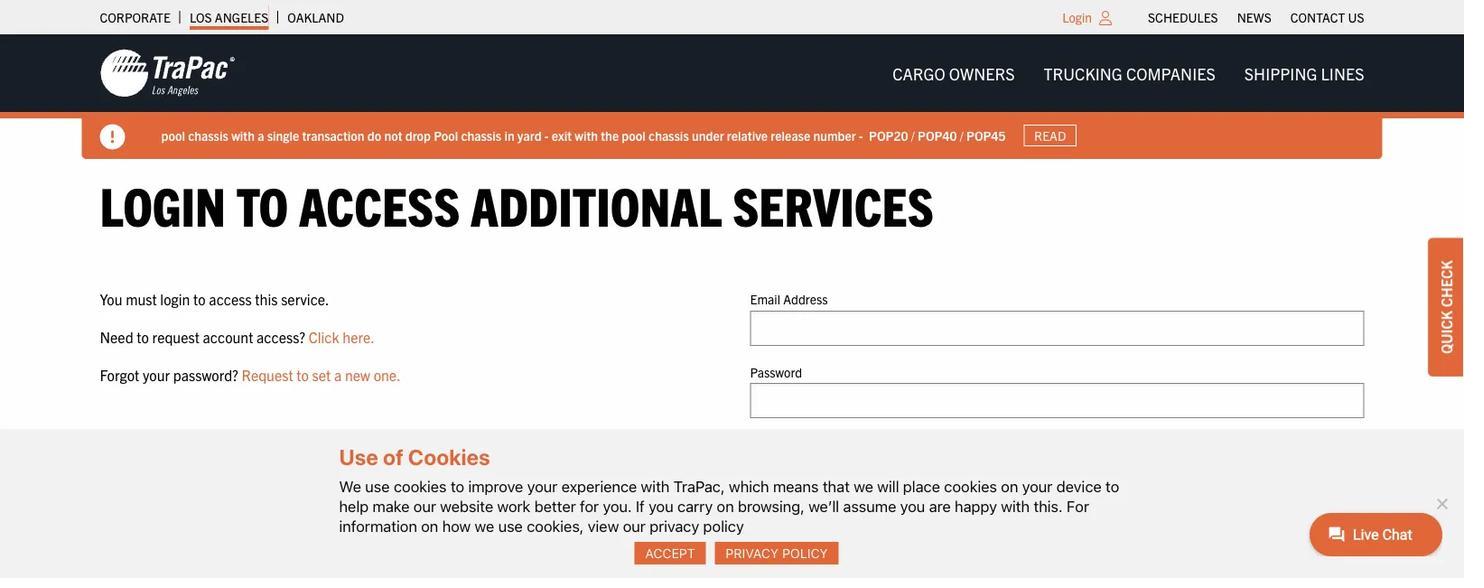 Task type: describe. For each thing, give the bounding box(es) containing it.
1 pool from the left
[[161, 127, 185, 143]]

corporate
[[100, 9, 171, 25]]

improve
[[468, 477, 523, 495]]

we
[[339, 477, 361, 495]]

account
[[203, 328, 253, 346]]

schedules
[[1148, 9, 1219, 25]]

need to request account access? click here.
[[100, 328, 375, 346]]

better
[[535, 497, 576, 515]]

accept link
[[635, 542, 706, 565]]

1 vertical spatial on
[[717, 497, 734, 515]]

to right need
[[137, 328, 149, 346]]

website
[[440, 497, 493, 515]]

menu bar containing cargo owners
[[878, 55, 1379, 91]]

do
[[368, 127, 381, 143]]

oakland
[[288, 9, 344, 25]]

los angeles link
[[190, 5, 269, 30]]

with left the the
[[575, 127, 598, 143]]

in
[[505, 127, 515, 143]]

information
[[339, 517, 417, 535]]

device
[[1057, 477, 1102, 495]]

services
[[733, 171, 934, 237]]

privacy
[[650, 517, 700, 535]]

Email Address text field
[[750, 311, 1365, 346]]

access
[[299, 171, 460, 237]]

owners
[[949, 63, 1015, 83]]

for
[[1067, 497, 1090, 515]]

contact us
[[1291, 9, 1365, 25]]

relative
[[727, 127, 768, 143]]

quick
[[1438, 311, 1456, 354]]

2 chassis from the left
[[461, 127, 502, 143]]

a inside main content
[[334, 365, 342, 383]]

view
[[588, 517, 619, 535]]

3 chassis from the left
[[649, 127, 689, 143]]

this
[[255, 290, 278, 308]]

we'll
[[809, 497, 840, 515]]

use
[[339, 444, 378, 469]]

privacy
[[726, 546, 779, 561]]

additional
[[471, 171, 722, 237]]

make
[[373, 497, 410, 515]]

experience
[[562, 477, 637, 495]]

new
[[345, 365, 370, 383]]

cargo
[[893, 63, 946, 83]]

browsing,
[[738, 497, 805, 515]]

companies
[[1127, 63, 1216, 83]]

one.
[[374, 365, 401, 383]]

0 vertical spatial on
[[1001, 477, 1019, 495]]

are
[[929, 497, 951, 515]]

here.
[[343, 328, 375, 346]]

shipping
[[1245, 63, 1318, 83]]

which
[[729, 477, 769, 495]]

2 cookies from the left
[[944, 477, 997, 495]]

this.
[[1034, 497, 1063, 515]]

login to access additional services main content
[[82, 171, 1383, 484]]

service.
[[281, 290, 329, 308]]

lines
[[1321, 63, 1365, 83]]

solid image
[[100, 124, 125, 150]]

of
[[383, 444, 404, 469]]

2 you from the left
[[901, 497, 925, 515]]

to right login
[[193, 290, 206, 308]]

no image
[[1433, 495, 1451, 513]]

news
[[1238, 9, 1272, 25]]

forgot your password? request to set a new one.
[[100, 365, 401, 383]]

angeles
[[215, 9, 269, 25]]

exit
[[552, 127, 572, 143]]

1 cookies from the left
[[394, 477, 447, 495]]

email address
[[750, 291, 828, 307]]

contact us link
[[1291, 5, 1365, 30]]

place
[[903, 477, 941, 495]]

password?
[[173, 365, 238, 383]]

1 you from the left
[[649, 497, 674, 515]]

quick check
[[1438, 260, 1456, 354]]

los
[[190, 9, 212, 25]]

accept
[[645, 546, 696, 561]]

trucking
[[1044, 63, 1123, 83]]

Password password field
[[750, 383, 1365, 418]]

to up website
[[451, 477, 465, 495]]

trucking companies link
[[1030, 55, 1230, 91]]

1 vertical spatial we
[[475, 517, 494, 535]]

cargo owners link
[[878, 55, 1030, 91]]

that
[[823, 477, 850, 495]]

request
[[242, 365, 293, 383]]

pop40
[[918, 127, 957, 143]]

login to access additional services
[[100, 171, 934, 237]]

pop45
[[967, 127, 1006, 143]]

2 pool from the left
[[622, 127, 646, 143]]



Task type: locate. For each thing, give the bounding box(es) containing it.
chassis left in at left
[[461, 127, 502, 143]]

1 horizontal spatial our
[[623, 517, 646, 535]]

contact
[[1291, 9, 1346, 25]]

login for the login link
[[1063, 9, 1092, 25]]

use of cookies we use cookies to improve your experience with trapac, which means that we will place cookies on your device to help make our website work better for you. if you carry on browsing, we'll assume you are happy with this. for information on how we use cookies, view our privacy policy
[[339, 444, 1120, 535]]

privacy policy
[[726, 546, 828, 561]]

you right if
[[649, 497, 674, 515]]

password
[[750, 363, 802, 380]]

on left device
[[1001, 477, 1019, 495]]

2 horizontal spatial your
[[1023, 477, 1053, 495]]

cookies up happy
[[944, 477, 997, 495]]

0 horizontal spatial your
[[143, 365, 170, 383]]

0 horizontal spatial -
[[545, 127, 549, 143]]

on
[[1001, 477, 1019, 495], [717, 497, 734, 515], [421, 517, 438, 535]]

schedules link
[[1148, 5, 1219, 30]]

menu bar
[[1139, 5, 1374, 30], [878, 55, 1379, 91]]

0 horizontal spatial cookies
[[394, 477, 447, 495]]

release
[[771, 127, 811, 143]]

0 horizontal spatial a
[[258, 127, 264, 143]]

login down solid icon
[[100, 171, 226, 237]]

our
[[414, 497, 436, 515], [623, 517, 646, 535]]

access
[[209, 290, 252, 308]]

2 / from the left
[[960, 127, 964, 143]]

email
[[750, 291, 781, 307]]

address
[[784, 291, 828, 307]]

under
[[692, 127, 724, 143]]

use down work
[[498, 517, 523, 535]]

pop20
[[869, 127, 909, 143]]

if
[[636, 497, 645, 515]]

0 horizontal spatial login
[[100, 171, 226, 237]]

chassis left under
[[649, 127, 689, 143]]

0 horizontal spatial we
[[475, 517, 494, 535]]

login for login to access additional services
[[100, 171, 226, 237]]

1 / from the left
[[911, 127, 915, 143]]

1 chassis from the left
[[188, 127, 229, 143]]

1 horizontal spatial /
[[960, 127, 964, 143]]

access?
[[257, 328, 305, 346]]

pool right solid icon
[[161, 127, 185, 143]]

pool
[[161, 127, 185, 143], [622, 127, 646, 143]]

privacy policy link
[[715, 542, 839, 565]]

1 horizontal spatial we
[[854, 477, 874, 495]]

yard
[[518, 127, 542, 143]]

1 horizontal spatial pool
[[622, 127, 646, 143]]

you down the place
[[901, 497, 925, 515]]

to right device
[[1106, 477, 1120, 495]]

- right number
[[859, 127, 863, 143]]

chassis
[[188, 127, 229, 143], [461, 127, 502, 143], [649, 127, 689, 143]]

1 vertical spatial a
[[334, 365, 342, 383]]

read link
[[1024, 125, 1077, 147]]

0 horizontal spatial /
[[911, 127, 915, 143]]

pool right the the
[[622, 127, 646, 143]]

must
[[126, 290, 157, 308]]

assume
[[843, 497, 897, 515]]

will
[[878, 477, 899, 495]]

a right set
[[334, 365, 342, 383]]

need
[[100, 328, 133, 346]]

request
[[152, 328, 200, 346]]

/ right pop20
[[911, 127, 915, 143]]

0 horizontal spatial use
[[365, 477, 390, 495]]

cookies
[[394, 477, 447, 495], [944, 477, 997, 495]]

2 horizontal spatial on
[[1001, 477, 1019, 495]]

transaction
[[302, 127, 365, 143]]

your
[[143, 365, 170, 383], [527, 477, 558, 495], [1023, 477, 1053, 495]]

shipping lines
[[1245, 63, 1365, 83]]

news link
[[1238, 5, 1272, 30]]

banner containing cargo owners
[[0, 34, 1465, 159]]

1 vertical spatial use
[[498, 517, 523, 535]]

your up "this."
[[1023, 477, 1053, 495]]

read
[[1035, 127, 1067, 144]]

1 vertical spatial menu bar
[[878, 55, 1379, 91]]

you
[[649, 497, 674, 515], [901, 497, 925, 515]]

0 horizontal spatial pool
[[161, 127, 185, 143]]

0 horizontal spatial you
[[649, 497, 674, 515]]

not
[[384, 127, 403, 143]]

login link
[[1063, 9, 1092, 25]]

2 vertical spatial on
[[421, 517, 438, 535]]

menu bar up shipping
[[1139, 5, 1374, 30]]

1 vertical spatial login
[[100, 171, 226, 237]]

your up better
[[527, 477, 558, 495]]

we down website
[[475, 517, 494, 535]]

0 vertical spatial use
[[365, 477, 390, 495]]

1 vertical spatial our
[[623, 517, 646, 535]]

you.
[[603, 497, 632, 515]]

with left "this."
[[1001, 497, 1030, 515]]

click
[[309, 328, 339, 346]]

/
[[911, 127, 915, 143], [960, 127, 964, 143]]

shipping lines link
[[1230, 55, 1379, 91]]

menu bar down light image
[[878, 55, 1379, 91]]

our right make
[[414, 497, 436, 515]]

/ left pop45
[[960, 127, 964, 143]]

with left single
[[231, 127, 255, 143]]

your right forgot
[[143, 365, 170, 383]]

corporate link
[[100, 5, 171, 30]]

oakland link
[[288, 5, 344, 30]]

help
[[339, 497, 369, 515]]

we up assume
[[854, 477, 874, 495]]

0 horizontal spatial our
[[414, 497, 436, 515]]

2 - from the left
[[859, 127, 863, 143]]

los angeles image
[[100, 48, 235, 98]]

policy
[[703, 517, 744, 535]]

drop
[[405, 127, 431, 143]]

0 vertical spatial a
[[258, 127, 264, 143]]

0 vertical spatial we
[[854, 477, 874, 495]]

1 horizontal spatial on
[[717, 497, 734, 515]]

click here. link
[[309, 328, 375, 346]]

policy
[[782, 546, 828, 561]]

login
[[160, 290, 190, 308]]

single
[[267, 127, 299, 143]]

1 horizontal spatial a
[[334, 365, 342, 383]]

pool chassis with a single transaction  do not drop pool chassis in yard -  exit with the pool chassis under relative release number -  pop20 / pop40 / pop45
[[161, 127, 1006, 143]]

1 horizontal spatial cookies
[[944, 477, 997, 495]]

0 vertical spatial menu bar
[[1139, 5, 1374, 30]]

menu bar containing schedules
[[1139, 5, 1374, 30]]

for
[[580, 497, 599, 515]]

on left how
[[421, 517, 438, 535]]

0 vertical spatial login
[[1063, 9, 1092, 25]]

1 - from the left
[[545, 127, 549, 143]]

footer
[[0, 539, 1465, 578]]

0 vertical spatial our
[[414, 497, 436, 515]]

your inside login to access additional services main content
[[143, 365, 170, 383]]

request to set a new one. link
[[242, 365, 401, 383]]

the
[[601, 127, 619, 143]]

to left set
[[297, 365, 309, 383]]

work
[[497, 497, 531, 515]]

to down single
[[236, 171, 288, 237]]

1 horizontal spatial use
[[498, 517, 523, 535]]

0 horizontal spatial chassis
[[188, 127, 229, 143]]

our down if
[[623, 517, 646, 535]]

a left single
[[258, 127, 264, 143]]

chassis down los angeles image
[[188, 127, 229, 143]]

check
[[1438, 260, 1456, 307]]

with
[[231, 127, 255, 143], [575, 127, 598, 143], [641, 477, 670, 495], [1001, 497, 1030, 515]]

0 horizontal spatial on
[[421, 517, 438, 535]]

1 horizontal spatial -
[[859, 127, 863, 143]]

light image
[[1100, 11, 1112, 25]]

2 horizontal spatial chassis
[[649, 127, 689, 143]]

use up make
[[365, 477, 390, 495]]

- left exit
[[545, 127, 549, 143]]

us
[[1348, 9, 1365, 25]]

on up 'policy'
[[717, 497, 734, 515]]

-
[[545, 127, 549, 143], [859, 127, 863, 143]]

1 horizontal spatial you
[[901, 497, 925, 515]]

cookies up make
[[394, 477, 447, 495]]

you
[[100, 290, 122, 308]]

cargo owners
[[893, 63, 1015, 83]]

1 horizontal spatial login
[[1063, 9, 1092, 25]]

with up if
[[641, 477, 670, 495]]

pool
[[434, 127, 458, 143]]

1 horizontal spatial your
[[527, 477, 558, 495]]

trucking companies
[[1044, 63, 1216, 83]]

login inside main content
[[100, 171, 226, 237]]

banner
[[0, 34, 1465, 159]]

quick check link
[[1428, 238, 1465, 377]]

how
[[442, 517, 471, 535]]

cookies,
[[527, 517, 584, 535]]

login left light image
[[1063, 9, 1092, 25]]

1 horizontal spatial chassis
[[461, 127, 502, 143]]

trapac,
[[674, 477, 725, 495]]

carry
[[678, 497, 713, 515]]



Task type: vqa. For each thing, say whether or not it's contained in the screenshot.
UACU8311536
no



